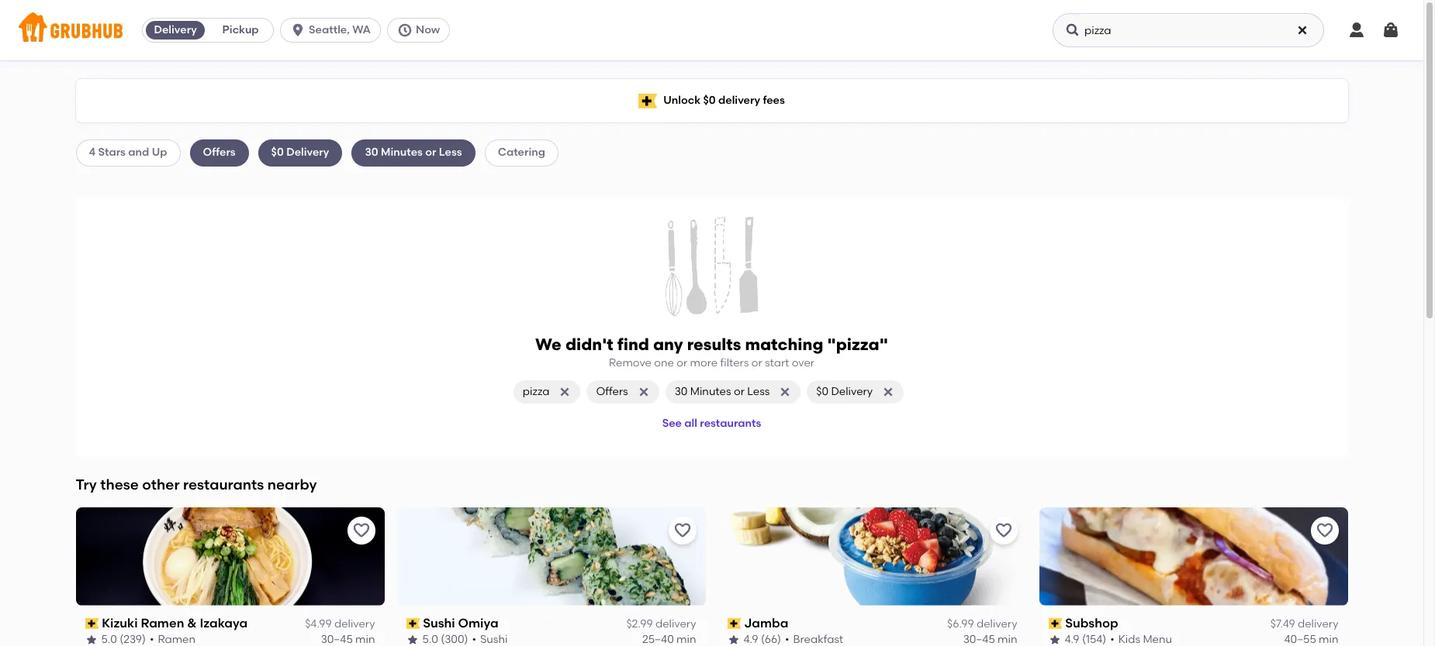 Task type: vqa. For each thing, say whether or not it's contained in the screenshot.
Delivery button
yes



Task type: describe. For each thing, give the bounding box(es) containing it.
other
[[142, 477, 180, 494]]

1 horizontal spatial delivery
[[286, 146, 329, 159]]

30 minutes or less button
[[665, 381, 801, 404]]

0 horizontal spatial less
[[439, 146, 462, 159]]

$6.99
[[947, 618, 974, 631]]

kizuki
[[102, 616, 138, 631]]

save this restaurant button for sushi omiya
[[668, 517, 696, 545]]

less inside button
[[747, 386, 770, 399]]

up
[[152, 146, 167, 159]]

$2.99
[[626, 618, 653, 631]]

results
[[687, 335, 741, 355]]

3 subscription pass image from the left
[[1048, 619, 1062, 630]]

now
[[416, 23, 440, 36]]

subscription pass image for kizuki
[[85, 619, 99, 630]]

stars
[[98, 146, 126, 159]]

star icon image for sushi omiya
[[406, 635, 419, 647]]

save this restaurant button for jamba
[[989, 517, 1017, 545]]

$4.99 delivery
[[305, 618, 375, 631]]

30 inside button
[[675, 386, 688, 399]]

more
[[690, 357, 718, 370]]

minutes inside 30 minutes or less button
[[690, 386, 731, 399]]

matching
[[745, 335, 823, 355]]

svg image inside seattle, wa button
[[290, 22, 306, 38]]

kizuki ramen & izakaya logo image
[[76, 508, 384, 606]]

1 vertical spatial restaurants
[[183, 477, 264, 494]]

star icon image for subshop
[[1048, 635, 1061, 647]]

4 stars and up
[[89, 146, 167, 159]]

&
[[187, 616, 197, 631]]

$6.99 delivery
[[947, 618, 1017, 631]]

nearby
[[267, 477, 317, 494]]

delivery inside $0 delivery "button"
[[831, 386, 873, 399]]

start
[[765, 357, 789, 370]]

$2.99 delivery
[[626, 618, 696, 631]]

save this restaurant image for subshop
[[1315, 522, 1334, 540]]

or inside button
[[734, 386, 745, 399]]

kizuki ramen & izakaya
[[102, 616, 248, 631]]

see all restaurants
[[662, 418, 761, 431]]

unlock
[[663, 94, 701, 107]]

main navigation navigation
[[0, 0, 1423, 61]]

pickup button
[[208, 18, 273, 43]]

seattle, wa button
[[280, 18, 387, 43]]

0 vertical spatial 30
[[365, 146, 378, 159]]

delivery for jamba
[[977, 618, 1017, 631]]

subscription pass image
[[727, 619, 741, 630]]

$0 inside "button"
[[816, 386, 829, 399]]

svg image inside $0 delivery "button"
[[882, 387, 895, 399]]

delivery inside delivery button
[[154, 23, 197, 36]]

try these other restaurants nearby
[[76, 477, 317, 494]]

$0 delivery inside "button"
[[816, 386, 873, 399]]

find
[[617, 335, 649, 355]]

remove
[[609, 357, 652, 370]]

now button
[[387, 18, 456, 43]]

over
[[792, 357, 815, 370]]

save this restaurant image for jamba
[[994, 522, 1013, 540]]

and
[[128, 146, 149, 159]]

omiya
[[458, 616, 499, 631]]



Task type: locate. For each thing, give the bounding box(es) containing it.
we
[[535, 335, 561, 355]]

delivery for kizuki ramen & izakaya
[[334, 618, 375, 631]]

svg image inside 30 minutes or less button
[[779, 387, 792, 399]]

0 horizontal spatial $0 delivery
[[271, 146, 329, 159]]

sushi omiya logo image
[[397, 508, 706, 606]]

subshop logo image
[[1039, 508, 1348, 606]]

30 minutes or less inside 30 minutes or less button
[[675, 386, 770, 399]]

2 horizontal spatial subscription pass image
[[1048, 619, 1062, 630]]

subscription pass image left subshop
[[1048, 619, 1062, 630]]

2 save this restaurant image from the left
[[673, 522, 692, 540]]

less left catering
[[439, 146, 462, 159]]

less down "start"
[[747, 386, 770, 399]]

restaurants inside button
[[700, 418, 761, 431]]

1 vertical spatial $0 delivery
[[816, 386, 873, 399]]

no results image
[[665, 216, 758, 317]]

seattle, wa
[[309, 23, 371, 36]]

1 horizontal spatial $0 delivery
[[816, 386, 873, 399]]

try
[[76, 477, 97, 494]]

1 horizontal spatial less
[[747, 386, 770, 399]]

1 horizontal spatial subscription pass image
[[406, 619, 420, 630]]

1 horizontal spatial offers
[[596, 386, 628, 399]]

offers down remove at the bottom left of page
[[596, 386, 628, 399]]

offers button
[[587, 381, 659, 404]]

offers inside button
[[596, 386, 628, 399]]

svg image
[[1347, 21, 1366, 40], [397, 22, 413, 38], [1065, 22, 1081, 38], [559, 387, 571, 399]]

less
[[439, 146, 462, 159], [747, 386, 770, 399]]

any
[[653, 335, 683, 355]]

$4.99
[[305, 618, 332, 631]]

delivery right "$7.49"
[[1298, 618, 1339, 631]]

save this restaurant image
[[352, 522, 370, 540], [673, 522, 692, 540], [994, 522, 1013, 540], [1315, 522, 1334, 540]]

fees
[[763, 94, 785, 107]]

svg image
[[1382, 21, 1400, 40], [290, 22, 306, 38], [1296, 24, 1309, 36], [637, 387, 650, 399], [779, 387, 792, 399], [882, 387, 895, 399]]

restaurants right other
[[183, 477, 264, 494]]

4
[[89, 146, 96, 159]]

4 save this restaurant image from the left
[[1315, 522, 1334, 540]]

0 horizontal spatial restaurants
[[183, 477, 264, 494]]

restaurants
[[700, 418, 761, 431], [183, 477, 264, 494]]

grubhub plus flag logo image
[[639, 93, 657, 108]]

1 horizontal spatial 30 minutes or less
[[675, 386, 770, 399]]

1 horizontal spatial restaurants
[[700, 418, 761, 431]]

these
[[100, 477, 139, 494]]

0 vertical spatial $0
[[703, 94, 716, 107]]

$0
[[703, 94, 716, 107], [271, 146, 284, 159], [816, 386, 829, 399]]

$7.49
[[1270, 618, 1295, 631]]

subscription pass image
[[85, 619, 99, 630], [406, 619, 420, 630], [1048, 619, 1062, 630]]

3 save this restaurant button from the left
[[989, 517, 1017, 545]]

svg image inside now button
[[397, 22, 413, 38]]

0 horizontal spatial offers
[[203, 146, 236, 159]]

catering
[[498, 146, 545, 159]]

save this restaurant image for sushi omiya
[[673, 522, 692, 540]]

2 save this restaurant button from the left
[[668, 517, 696, 545]]

seattle,
[[309, 23, 350, 36]]

1 vertical spatial $0
[[271, 146, 284, 159]]

1 horizontal spatial 30
[[675, 386, 688, 399]]

1 save this restaurant image from the left
[[352, 522, 370, 540]]

filters
[[720, 357, 749, 370]]

star icon image for jamba
[[727, 635, 740, 647]]

0 horizontal spatial 30 minutes or less
[[365, 146, 462, 159]]

4 star icon image from the left
[[1048, 635, 1061, 647]]

see
[[662, 418, 682, 431]]

offers right up
[[203, 146, 236, 159]]

save this restaurant button for kizuki ramen & izakaya
[[347, 517, 375, 545]]

$0 delivery
[[271, 146, 329, 159], [816, 386, 873, 399]]

pickup
[[222, 23, 259, 36]]

$0 delivery button
[[807, 381, 904, 404]]

or
[[425, 146, 436, 159], [677, 357, 687, 370], [751, 357, 762, 370], [734, 386, 745, 399]]

didn't
[[565, 335, 613, 355]]

Search for food, convenience, alcohol... search field
[[1053, 13, 1324, 47]]

3 save this restaurant image from the left
[[994, 522, 1013, 540]]

"pizza"
[[827, 335, 888, 355]]

one
[[654, 357, 674, 370]]

subscription pass image left kizuki
[[85, 619, 99, 630]]

save this restaurant button for subshop
[[1311, 517, 1339, 545]]

delivery for subshop
[[1298, 618, 1339, 631]]

30
[[365, 146, 378, 159], [675, 386, 688, 399]]

1 vertical spatial delivery
[[286, 146, 329, 159]]

4 save this restaurant button from the left
[[1311, 517, 1339, 545]]

subscription pass image left sushi
[[406, 619, 420, 630]]

ramen
[[141, 616, 184, 631]]

delivery right $6.99
[[977, 618, 1017, 631]]

0 horizontal spatial 30
[[365, 146, 378, 159]]

1 horizontal spatial $0
[[703, 94, 716, 107]]

delivery button
[[143, 18, 208, 43]]

pizza
[[523, 386, 550, 399]]

0 vertical spatial delivery
[[154, 23, 197, 36]]

2 vertical spatial $0
[[816, 386, 829, 399]]

$7.49 delivery
[[1270, 618, 1339, 631]]

3 star icon image from the left
[[727, 635, 740, 647]]

0 vertical spatial $0 delivery
[[271, 146, 329, 159]]

1 vertical spatial 30
[[675, 386, 688, 399]]

0 vertical spatial minutes
[[381, 146, 423, 159]]

0 vertical spatial restaurants
[[700, 418, 761, 431]]

1 vertical spatial less
[[747, 386, 770, 399]]

delivery for sushi omiya
[[655, 618, 696, 631]]

1 subscription pass image from the left
[[85, 619, 99, 630]]

1 vertical spatial minutes
[[690, 386, 731, 399]]

minutes
[[381, 146, 423, 159], [690, 386, 731, 399]]

star icon image
[[85, 635, 97, 647], [406, 635, 419, 647], [727, 635, 740, 647], [1048, 635, 1061, 647]]

2 horizontal spatial $0
[[816, 386, 829, 399]]

jamba logo image
[[718, 508, 1027, 606]]

save this restaurant button
[[347, 517, 375, 545], [668, 517, 696, 545], [989, 517, 1017, 545], [1311, 517, 1339, 545]]

0 horizontal spatial $0
[[271, 146, 284, 159]]

subshop
[[1065, 616, 1118, 631]]

2 subscription pass image from the left
[[406, 619, 420, 630]]

unlock $0 delivery fees
[[663, 94, 785, 107]]

1 vertical spatial 30 minutes or less
[[675, 386, 770, 399]]

0 horizontal spatial minutes
[[381, 146, 423, 159]]

izakaya
[[200, 616, 248, 631]]

0 vertical spatial less
[[439, 146, 462, 159]]

subscription pass image for sushi
[[406, 619, 420, 630]]

1 save this restaurant button from the left
[[347, 517, 375, 545]]

2 star icon image from the left
[[406, 635, 419, 647]]

0 horizontal spatial subscription pass image
[[85, 619, 99, 630]]

delivery
[[718, 94, 760, 107], [334, 618, 375, 631], [655, 618, 696, 631], [977, 618, 1017, 631], [1298, 618, 1339, 631]]

30 minutes or less
[[365, 146, 462, 159], [675, 386, 770, 399]]

2 horizontal spatial delivery
[[831, 386, 873, 399]]

save this restaurant image for kizuki ramen & izakaya
[[352, 522, 370, 540]]

2 vertical spatial delivery
[[831, 386, 873, 399]]

delivery
[[154, 23, 197, 36], [286, 146, 329, 159], [831, 386, 873, 399]]

svg image inside offers button
[[637, 387, 650, 399]]

1 horizontal spatial minutes
[[690, 386, 731, 399]]

jamba
[[744, 616, 788, 631]]

delivery right $2.99
[[655, 618, 696, 631]]

1 star icon image from the left
[[85, 635, 97, 647]]

sushi omiya
[[423, 616, 499, 631]]

sushi
[[423, 616, 455, 631]]

all
[[684, 418, 697, 431]]

restaurants down 30 minutes or less button
[[700, 418, 761, 431]]

delivery right $4.99
[[334, 618, 375, 631]]

star icon image for kizuki ramen & izakaya
[[85, 635, 97, 647]]

1 vertical spatial offers
[[596, 386, 628, 399]]

0 vertical spatial 30 minutes or less
[[365, 146, 462, 159]]

wa
[[352, 23, 371, 36]]

offers
[[203, 146, 236, 159], [596, 386, 628, 399]]

delivery left fees
[[718, 94, 760, 107]]

see all restaurants button
[[656, 411, 767, 439]]

0 horizontal spatial delivery
[[154, 23, 197, 36]]

we didn't find any results matching "pizza" remove one or more filters or start over
[[535, 335, 888, 370]]

0 vertical spatial offers
[[203, 146, 236, 159]]



